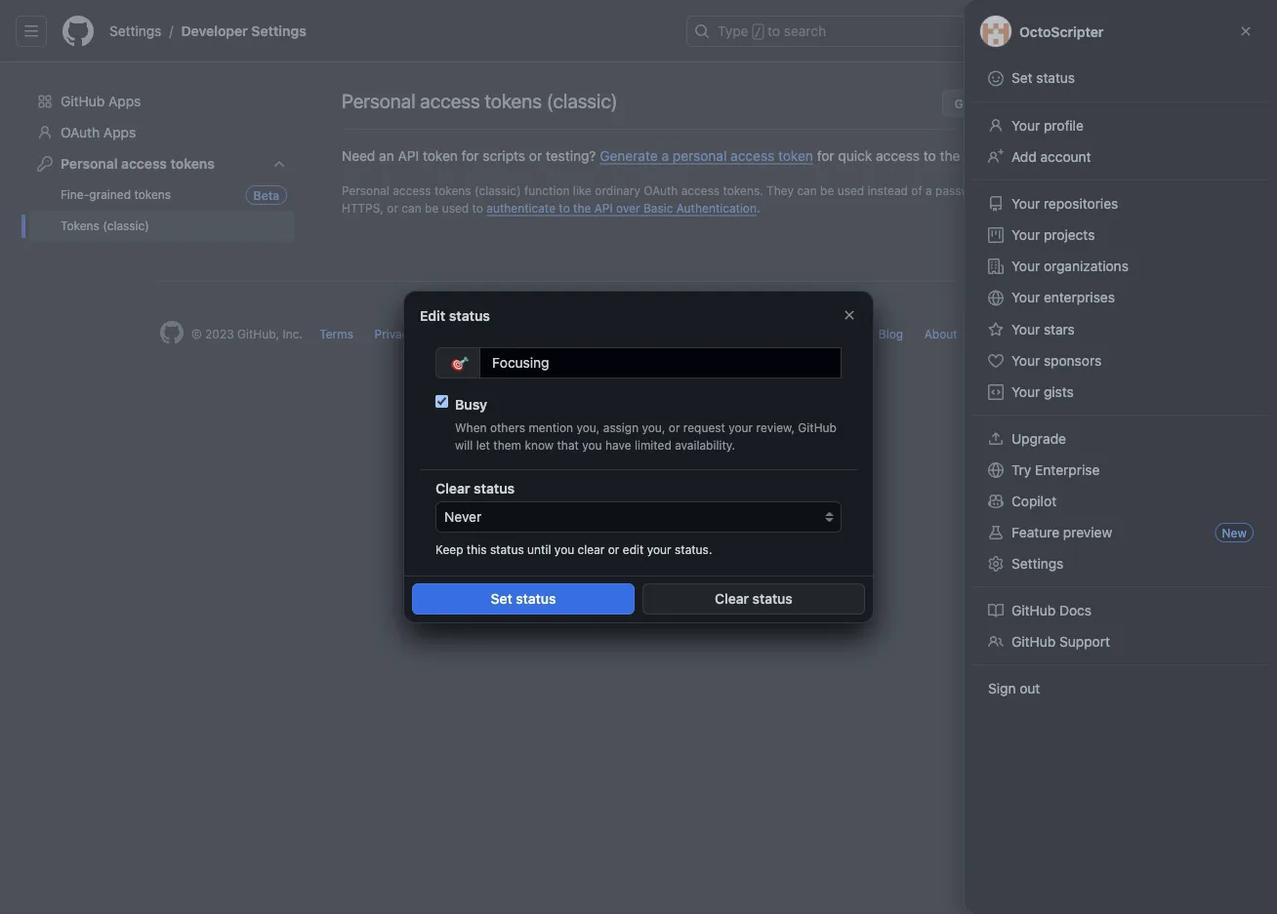 Task type: describe. For each thing, give the bounding box(es) containing it.
homepage image
[[62, 16, 94, 47]]

generate new token
[[955, 97, 1071, 110]]

need
[[342, 147, 375, 164]]

(classic) for personal access tokens (classic)
[[547, 89, 618, 112]]

password
[[936, 184, 988, 197]]

github for github support
[[1012, 634, 1056, 650]]

your gists
[[1012, 384, 1074, 400]]

0 horizontal spatial token
[[423, 147, 458, 164]]

your for your stars
[[1012, 322, 1040, 338]]

set inside edit status dialog
[[491, 592, 512, 608]]

function
[[524, 184, 570, 197]]

of
[[911, 184, 923, 197]]

stars
[[1044, 322, 1075, 338]]

sign out
[[988, 681, 1040, 697]]

1 horizontal spatial set status button
[[980, 62, 1262, 95]]

0 horizontal spatial .
[[757, 201, 760, 215]]

like
[[573, 184, 592, 197]]

footer containing © 2023 github, inc.
[[145, 281, 1133, 394]]

0 horizontal spatial a
[[662, 147, 669, 164]]

0 horizontal spatial generate
[[600, 147, 658, 164]]

until
[[527, 543, 551, 557]]

sponsors
[[1044, 353, 1102, 369]]

authenticate
[[487, 201, 556, 215]]

github support
[[1012, 634, 1110, 650]]

will
[[455, 438, 473, 452]]

mention
[[529, 421, 573, 434]]

beta
[[254, 188, 279, 202]]

them
[[493, 438, 521, 452]]

limited
[[635, 438, 672, 452]]

your repositories
[[1012, 196, 1118, 212]]

others
[[490, 421, 525, 434]]

tokens (classic)
[[61, 219, 149, 233]]

type
[[718, 23, 749, 39]]

🎯 dialog
[[0, 0, 1277, 915]]

try enterprise link
[[980, 455, 1262, 486]]

training
[[814, 327, 858, 341]]

support
[[1060, 634, 1110, 650]]

/ for settings
[[169, 23, 173, 39]]

developer settings link
[[173, 16, 314, 47]]

account
[[1041, 149, 1091, 165]]

basic
[[643, 201, 673, 215]]

set status inside edit status dialog
[[491, 592, 556, 608]]

grained
[[89, 188, 131, 202]]

github support link
[[980, 627, 1262, 658]]

to down function
[[559, 201, 570, 215]]

or right scripts
[[529, 147, 542, 164]]

instead
[[868, 184, 908, 197]]

tokens for personal access tokens (classic) function like ordinary oauth access tokens. they   can be used instead of a password for git over https, or can be used to
[[434, 184, 471, 197]]

request
[[683, 421, 725, 434]]

© 2023 github, inc.
[[191, 327, 303, 341]]

1 horizontal spatial api
[[594, 201, 613, 215]]

1 horizontal spatial be
[[820, 184, 834, 197]]

list containing settings / developer settings
[[102, 16, 675, 47]]

github,
[[237, 327, 279, 341]]

oauth apps link
[[29, 117, 295, 148]]

your organizations
[[1012, 258, 1129, 274]]

edit status
[[420, 307, 490, 323]]

0 horizontal spatial over
[[616, 201, 640, 215]]

organizations
[[1044, 258, 1129, 274]]

0 vertical spatial used
[[838, 184, 864, 197]]

your profile link
[[980, 110, 1262, 142]]

(classic) for personal access tokens (classic) function like ordinary oauth access tokens. they   can be used instead of a password for git over https, or can be used to
[[475, 184, 521, 197]]

keep this status until you clear or edit your status.
[[436, 543, 712, 557]]

1 horizontal spatial .
[[1033, 147, 1037, 164]]

your organizations link
[[980, 251, 1262, 282]]

your repositories link
[[980, 188, 1262, 220]]

new
[[1010, 97, 1033, 110]]

github docs link
[[980, 596, 1262, 627]]

about
[[924, 327, 958, 341]]

0 horizontal spatial used
[[442, 201, 469, 215]]

0 vertical spatial clear status
[[436, 480, 515, 496]]

github apps
[[61, 93, 141, 109]]

or inside busy when others mention you, assign you, or request your review,           github will let them know that you have limited availability.
[[669, 421, 680, 434]]

octoscripter
[[1019, 23, 1104, 39]]

your enterprises link
[[980, 282, 1262, 314]]

status inside button
[[753, 592, 793, 608]]

https,
[[342, 201, 384, 215]]

to up password
[[924, 147, 936, 164]]

oauth inside 'personal access tokens (classic) function like ordinary oauth access tokens. they   can be used instead of a password for git over https, or can be used to'
[[644, 184, 678, 197]]

triangle down image
[[1081, 22, 1097, 38]]

personal access tokens list
[[29, 180, 295, 242]]

copilot
[[1012, 494, 1057, 510]]

testing?
[[546, 147, 596, 164]]

plus image
[[1061, 23, 1077, 39]]

add
[[1012, 149, 1037, 165]]

tokens for fine-grained tokens
[[134, 188, 171, 202]]

fine-
[[61, 188, 89, 202]]

this
[[467, 543, 487, 557]]

1 horizontal spatial token
[[778, 147, 813, 164]]

know
[[525, 438, 554, 452]]

that
[[557, 438, 579, 452]]

settings / developer settings
[[109, 23, 306, 39]]

personal for personal access tokens (classic) function like ordinary oauth access tokens. they   can be used instead of a password for git over https, or can be used to
[[342, 184, 389, 197]]

tokens for personal access tokens (classic)
[[485, 89, 542, 112]]

availability.
[[675, 438, 735, 452]]

clear inside button
[[715, 592, 749, 608]]

personal
[[673, 147, 727, 164]]

security link
[[436, 327, 481, 341]]

repositories
[[1044, 196, 1118, 212]]

let
[[476, 438, 490, 452]]

github api link
[[964, 147, 1033, 164]]

over inside 'personal access tokens (classic) function like ordinary oauth access tokens. they   can be used instead of a password for git over https, or can be used to'
[[1030, 184, 1054, 197]]

your for your sponsors
[[1012, 353, 1040, 369]]

personal for personal access tokens
[[61, 156, 118, 172]]

(classic) inside personal access tokens list
[[103, 219, 149, 233]]

settings for settings
[[1012, 556, 1064, 572]]

inc.
[[283, 327, 303, 341]]

busy
[[455, 396, 487, 412]]

0 horizontal spatial you
[[554, 543, 574, 557]]

tokens (classic) link
[[29, 211, 295, 242]]

clear
[[578, 543, 605, 557]]

What's your current status? text field
[[479, 347, 842, 379]]

feature
[[1012, 525, 1060, 541]]

1 horizontal spatial can
[[797, 184, 817, 197]]

about link
[[924, 327, 958, 341]]

try enterprise
[[1012, 462, 1100, 478]]

edit
[[623, 543, 644, 557]]

tokens for personal access tokens
[[170, 156, 215, 172]]

0 horizontal spatial your
[[647, 543, 672, 557]]



Task type: locate. For each thing, give the bounding box(es) containing it.
2 horizontal spatial (classic)
[[547, 89, 618, 112]]

used
[[838, 184, 864, 197], [442, 201, 469, 215]]

set status button up your profile link
[[980, 62, 1262, 95]]

api down ordinary
[[594, 201, 613, 215]]

your for your projects
[[1012, 227, 1040, 243]]

for left quick
[[817, 147, 835, 164]]

review,
[[756, 421, 795, 434]]

your down your projects
[[1012, 258, 1040, 274]]

or inside 'personal access tokens (classic) function like ordinary oauth access tokens. they   can be used instead of a password for git over https, or can be used to'
[[387, 201, 398, 215]]

0 horizontal spatial clear
[[436, 480, 470, 496]]

1 horizontal spatial close image
[[1238, 23, 1254, 39]]

apps image
[[37, 94, 53, 109]]

1 vertical spatial settings link
[[980, 549, 1262, 580]]

0 horizontal spatial /
[[169, 23, 173, 39]]

apps for github apps
[[108, 93, 141, 109]]

personal for personal access tokens (classic)
[[342, 89, 416, 112]]

homepage image
[[160, 321, 184, 345]]

0 vertical spatial settings link
[[102, 16, 169, 47]]

8 your from the top
[[1012, 384, 1040, 400]]

clear
[[436, 480, 470, 496], [715, 592, 749, 608]]

have
[[605, 438, 631, 452]]

tokens down personal access tokens (classic)
[[434, 184, 471, 197]]

2 horizontal spatial api
[[1012, 147, 1033, 164]]

for
[[462, 147, 479, 164], [817, 147, 835, 164], [992, 184, 1007, 197]]

you right that
[[582, 438, 602, 452]]

tokens inside list
[[134, 188, 171, 202]]

Busy checkbox
[[436, 395, 448, 408]]

your for your gists
[[1012, 384, 1040, 400]]

1 vertical spatial set
[[491, 592, 512, 608]]

set status up 'new'
[[1012, 70, 1075, 86]]

key image
[[37, 156, 53, 172]]

tokens down oauth apps link
[[170, 156, 215, 172]]

token
[[1036, 97, 1068, 110], [423, 147, 458, 164], [778, 147, 813, 164]]

edit
[[420, 307, 446, 323]]

0 horizontal spatial for
[[462, 147, 479, 164]]

1 vertical spatial be
[[425, 201, 439, 215]]

preview
[[1063, 525, 1112, 541]]

(classic) up authenticate
[[475, 184, 521, 197]]

1 horizontal spatial set status
[[1012, 70, 1075, 86]]

token inside popup button
[[1036, 97, 1068, 110]]

your inside your gists link
[[1012, 384, 1040, 400]]

a
[[662, 147, 669, 164], [926, 184, 932, 197]]

github right 'review,'
[[798, 421, 837, 434]]

add account
[[1012, 149, 1091, 165]]

settings down feature
[[1012, 556, 1064, 572]]

person image
[[37, 125, 53, 141]]

2 vertical spatial (classic)
[[103, 219, 149, 233]]

/ left the developer
[[169, 23, 173, 39]]

your inside the your projects link
[[1012, 227, 1040, 243]]

2 horizontal spatial token
[[1036, 97, 1068, 110]]

personal inside 'personal access tokens (classic) function like ordinary oauth access tokens. they   can be used instead of a password for git over https, or can be used to'
[[342, 184, 389, 197]]

0 vertical spatial can
[[797, 184, 817, 197]]

enterprise
[[1035, 462, 1100, 478]]

personal
[[342, 89, 416, 112], [61, 156, 118, 172], [342, 184, 389, 197]]

your inside your stars link
[[1012, 322, 1040, 338]]

2 your from the top
[[1012, 196, 1040, 212]]

blog link
[[879, 327, 903, 341]]

be right they
[[820, 184, 834, 197]]

your up your gists
[[1012, 353, 1040, 369]]

sign out link
[[980, 674, 1262, 705]]

0 vertical spatial .
[[1033, 147, 1037, 164]]

the up password
[[940, 147, 960, 164]]

need an api token for scripts or testing? generate a personal access token for quick access to the github api .
[[342, 147, 1037, 164]]

authentication
[[677, 201, 757, 215]]

close image for 🎯 dialog
[[1238, 23, 1254, 39]]

you,
[[577, 421, 600, 434], [642, 421, 665, 434]]

personal up an on the left of the page
[[342, 89, 416, 112]]

set status button down until
[[412, 584, 635, 615]]

1 vertical spatial apps
[[103, 125, 136, 141]]

0 vertical spatial oauth
[[61, 125, 100, 141]]

oauth right person icon
[[61, 125, 100, 141]]

your inside busy when others mention you, assign you, or request your review,           github will let them know that you have limited availability.
[[729, 421, 753, 434]]

(classic) up testing?
[[547, 89, 618, 112]]

tokens.
[[723, 184, 763, 197]]

1 vertical spatial can
[[402, 201, 422, 215]]

or right https,
[[387, 201, 398, 215]]

your up your stars
[[1012, 290, 1040, 306]]

6 your from the top
[[1012, 322, 1040, 338]]

1 vertical spatial close image
[[842, 307, 857, 323]]

security
[[436, 327, 481, 341]]

7 your from the top
[[1012, 353, 1040, 369]]

used left authenticate
[[442, 201, 469, 215]]

tokens inside 'personal access tokens (classic) function like ordinary oauth access tokens. they   can be used instead of a password for git over https, or can be used to'
[[434, 184, 471, 197]]

your inside your profile link
[[1012, 118, 1040, 134]]

1 you, from the left
[[577, 421, 600, 434]]

github left the 'add'
[[964, 147, 1008, 164]]

your left 'review,'
[[729, 421, 753, 434]]

your inside your enterprises link
[[1012, 290, 1040, 306]]

github inside busy when others mention you, assign you, or request your review,           github will let them know that you have limited availability.
[[798, 421, 837, 434]]

over
[[1030, 184, 1054, 197], [616, 201, 640, 215]]

🎯 button
[[436, 347, 480, 379]]

apps inside "link"
[[108, 93, 141, 109]]

1 horizontal spatial your
[[729, 421, 753, 434]]

gists
[[1044, 384, 1074, 400]]

busy when others mention you, assign you, or request your review,           github will let them know that you have limited availability.
[[455, 396, 837, 452]]

0 vertical spatial set status
[[1012, 70, 1075, 86]]

your stars
[[1012, 322, 1075, 338]]

1 horizontal spatial generate
[[955, 97, 1007, 110]]

0 horizontal spatial set status button
[[412, 584, 635, 615]]

1 vertical spatial the
[[573, 201, 591, 215]]

/ inside the type / to search
[[755, 25, 762, 39]]

1 vertical spatial clear
[[715, 592, 749, 608]]

settings link
[[102, 16, 169, 47], [980, 549, 1262, 580]]

1 vertical spatial you
[[554, 543, 574, 557]]

you, up that
[[577, 421, 600, 434]]

personal down oauth apps
[[61, 156, 118, 172]]

0 horizontal spatial set
[[491, 592, 512, 608]]

2 you, from the left
[[642, 421, 665, 434]]

1 horizontal spatial you,
[[642, 421, 665, 434]]

1 vertical spatial generate
[[600, 147, 658, 164]]

1 horizontal spatial a
[[926, 184, 932, 197]]

. left "account"
[[1033, 147, 1037, 164]]

github up oauth apps
[[61, 93, 105, 109]]

token up they
[[778, 147, 813, 164]]

3 your from the top
[[1012, 227, 1040, 243]]

authenticate to the api over basic authentication link
[[487, 201, 757, 215]]

0 horizontal spatial oauth
[[61, 125, 100, 141]]

your sponsors
[[1012, 353, 1102, 369]]

github down github docs
[[1012, 634, 1056, 650]]

can right https,
[[402, 201, 422, 215]]

0 horizontal spatial close image
[[842, 307, 857, 323]]

1 horizontal spatial used
[[838, 184, 864, 197]]

over right git
[[1030, 184, 1054, 197]]

terms
[[320, 327, 354, 341]]

1 horizontal spatial over
[[1030, 184, 1054, 197]]

settings
[[109, 23, 161, 39], [251, 23, 306, 39], [1012, 556, 1064, 572]]

apps up personal access tokens
[[103, 125, 136, 141]]

2 horizontal spatial for
[[992, 184, 1007, 197]]

oauth
[[61, 125, 100, 141], [644, 184, 678, 197]]

sign
[[988, 681, 1016, 697]]

0 vertical spatial set
[[1012, 70, 1033, 86]]

0 horizontal spatial clear status
[[436, 480, 515, 496]]

1 vertical spatial set status button
[[412, 584, 635, 615]]

api up git
[[1012, 147, 1033, 164]]

apps up oauth apps
[[108, 93, 141, 109]]

2 vertical spatial personal
[[342, 184, 389, 197]]

0 vertical spatial generate
[[955, 97, 1007, 110]]

your stars link
[[980, 314, 1262, 346]]

5 your from the top
[[1012, 290, 1040, 306]]

chevron down image
[[271, 156, 287, 172]]

your projects
[[1012, 227, 1095, 243]]

4 your from the top
[[1012, 258, 1040, 274]]

scripts
[[483, 147, 525, 164]]

0 horizontal spatial you,
[[577, 421, 600, 434]]

type / to search
[[718, 23, 826, 39]]

privacy link
[[375, 327, 415, 341]]

tokens up scripts
[[485, 89, 542, 112]]

keep
[[436, 543, 463, 557]]

out
[[1020, 681, 1040, 697]]

clear status inside button
[[715, 592, 793, 608]]

your inside your sponsors link
[[1012, 353, 1040, 369]]

0 horizontal spatial set status
[[491, 592, 556, 608]]

token right an on the left of the page
[[423, 147, 458, 164]]

your for your repositories
[[1012, 196, 1040, 212]]

access
[[420, 89, 480, 112], [731, 147, 775, 164], [876, 147, 920, 164], [121, 156, 167, 172], [393, 184, 431, 197], [681, 184, 720, 197]]

0 horizontal spatial (classic)
[[103, 219, 149, 233]]

github apps link
[[29, 86, 295, 117]]

0 vertical spatial personal
[[342, 89, 416, 112]]

oauth up basic
[[644, 184, 678, 197]]

1 horizontal spatial you
[[582, 438, 602, 452]]

a inside 'personal access tokens (classic) function like ordinary oauth access tokens. they   can be used instead of a password for git over https, or can be used to'
[[926, 184, 932, 197]]

enterprises
[[1044, 290, 1115, 306]]

0 vertical spatial your
[[729, 421, 753, 434]]

0 horizontal spatial can
[[402, 201, 422, 215]]

1 vertical spatial .
[[757, 201, 760, 215]]

personal access tokens (classic)
[[342, 89, 618, 112]]

close image for edit status dialog
[[842, 307, 857, 323]]

/ for type
[[755, 25, 762, 39]]

your for your profile
[[1012, 118, 1040, 134]]

can
[[797, 184, 817, 197], [402, 201, 422, 215]]

1 horizontal spatial the
[[940, 147, 960, 164]]

terms link
[[320, 327, 354, 341]]

0 horizontal spatial be
[[425, 201, 439, 215]]

you, up limited
[[642, 421, 665, 434]]

your
[[1012, 118, 1040, 134], [1012, 196, 1040, 212], [1012, 227, 1040, 243], [1012, 258, 1040, 274], [1012, 290, 1040, 306], [1012, 322, 1040, 338], [1012, 353, 1040, 369], [1012, 384, 1040, 400]]

1 vertical spatial used
[[442, 201, 469, 215]]

(classic) down fine-grained tokens
[[103, 219, 149, 233]]

generate new token button
[[942, 90, 1092, 117]]

0 horizontal spatial api
[[398, 147, 419, 164]]

a left personal
[[662, 147, 669, 164]]

1 vertical spatial (classic)
[[475, 184, 521, 197]]

set status down until
[[491, 592, 556, 608]]

footer
[[145, 281, 1133, 394]]

you
[[582, 438, 602, 452], [554, 543, 574, 557]]

set down keep this status until you clear or edit your status.
[[491, 592, 512, 608]]

list
[[102, 16, 675, 47]]

github for github docs
[[1012, 603, 1056, 619]]

be right https,
[[425, 201, 439, 215]]

oauth apps
[[61, 125, 136, 141]]

1 horizontal spatial clear
[[715, 592, 749, 608]]

feature preview button
[[980, 518, 1262, 549]]

1 horizontal spatial for
[[817, 147, 835, 164]]

you inside busy when others mention you, assign you, or request your review,           github will let them know that you have limited availability.
[[582, 438, 602, 452]]

/ right type
[[755, 25, 762, 39]]

for left scripts
[[462, 147, 479, 164]]

apps
[[108, 93, 141, 109], [103, 125, 136, 141]]

command palette image
[[1005, 23, 1020, 39]]

generate left 'new'
[[955, 97, 1007, 110]]

github
[[61, 93, 105, 109], [964, 147, 1008, 164], [798, 421, 837, 434], [1012, 603, 1056, 619], [1012, 634, 1056, 650]]

0 vertical spatial over
[[1030, 184, 1054, 197]]

settings link down preview
[[980, 549, 1262, 580]]

token up your profile
[[1036, 97, 1068, 110]]

set up 'new'
[[1012, 70, 1033, 86]]

apps for oauth apps
[[103, 125, 136, 141]]

settings inside 🎯 dialog
[[1012, 556, 1064, 572]]

1 horizontal spatial settings
[[251, 23, 306, 39]]

your down 'new'
[[1012, 118, 1040, 134]]

github inside "link"
[[61, 93, 105, 109]]

feature preview
[[1012, 525, 1112, 541]]

1 horizontal spatial settings link
[[980, 549, 1262, 580]]

1 horizontal spatial /
[[755, 25, 762, 39]]

your inside 'your repositories' link
[[1012, 196, 1040, 212]]

or left edit on the bottom of the page
[[608, 543, 620, 557]]

or up limited
[[669, 421, 680, 434]]

settings right the developer
[[251, 23, 306, 39]]

your profile
[[1012, 118, 1084, 134]]

your for your organizations
[[1012, 258, 1040, 274]]

1 your from the top
[[1012, 118, 1040, 134]]

🎯
[[451, 355, 465, 373]]

close image inside edit status dialog
[[842, 307, 857, 323]]

your for your enterprises
[[1012, 290, 1040, 306]]

github for github apps
[[61, 93, 105, 109]]

(classic) inside 'personal access tokens (classic) function like ordinary oauth access tokens. they   can be used instead of a password for git over https, or can be used to'
[[475, 184, 521, 197]]

your left gists
[[1012, 384, 1040, 400]]

0 vertical spatial (classic)
[[547, 89, 618, 112]]

used down quick
[[838, 184, 864, 197]]

1 horizontal spatial clear status
[[715, 592, 793, 608]]

personal inside dropdown button
[[61, 156, 118, 172]]

1 vertical spatial your
[[647, 543, 672, 557]]

the
[[940, 147, 960, 164], [573, 201, 591, 215]]

upgrade link
[[980, 424, 1262, 455]]

over down ordinary
[[616, 201, 640, 215]]

generate inside popup button
[[955, 97, 1007, 110]]

1 horizontal spatial (classic)
[[475, 184, 521, 197]]

set status button inside edit status dialog
[[412, 584, 635, 615]]

your left stars
[[1012, 322, 1040, 338]]

you right until
[[554, 543, 574, 557]]

to
[[768, 23, 780, 39], [924, 147, 936, 164], [472, 201, 483, 215], [559, 201, 570, 215]]

1 horizontal spatial set
[[1012, 70, 1033, 86]]

generate up ordinary
[[600, 147, 658, 164]]

for inside 'personal access tokens (classic) function like ordinary oauth access tokens. they   can be used instead of a password for git over https, or can be used to'
[[992, 184, 1007, 197]]

0 vertical spatial close image
[[1238, 23, 1254, 39]]

0 vertical spatial set status button
[[980, 62, 1262, 95]]

. down tokens.
[[757, 201, 760, 215]]

your up your projects
[[1012, 196, 1040, 212]]

can right they
[[797, 184, 817, 197]]

©
[[191, 327, 202, 341]]

projects
[[1044, 227, 1095, 243]]

your projects link
[[980, 220, 1262, 251]]

clear status button
[[643, 584, 865, 615]]

0 vertical spatial apps
[[108, 93, 141, 109]]

0 horizontal spatial settings
[[109, 23, 161, 39]]

0 vertical spatial the
[[940, 147, 960, 164]]

0 vertical spatial you
[[582, 438, 602, 452]]

to left search
[[768, 23, 780, 39]]

the down like
[[573, 201, 591, 215]]

copilot link
[[980, 486, 1262, 518]]

personal up https,
[[342, 184, 389, 197]]

0 horizontal spatial the
[[573, 201, 591, 215]]

settings right homepage icon
[[109, 23, 161, 39]]

for left git
[[992, 184, 1007, 197]]

settings for settings / developer settings
[[109, 23, 161, 39]]

1 vertical spatial clear status
[[715, 592, 793, 608]]

your left projects
[[1012, 227, 1040, 243]]

personal access tokens button
[[29, 148, 295, 180]]

2 horizontal spatial settings
[[1012, 556, 1064, 572]]

edit status dialog
[[404, 292, 873, 623]]

/ inside the settings / developer settings
[[169, 23, 173, 39]]

1 vertical spatial oauth
[[644, 184, 678, 197]]

tokens down personal access tokens dropdown button
[[134, 188, 171, 202]]

to inside 'personal access tokens (classic) function like ordinary oauth access tokens. they   can be used instead of a password for git over https, or can be used to'
[[472, 201, 483, 215]]

upgrade
[[1012, 431, 1066, 447]]

close image
[[1238, 23, 1254, 39], [842, 307, 857, 323]]

0 vertical spatial a
[[662, 147, 669, 164]]

status.
[[675, 543, 712, 557]]

tokens inside dropdown button
[[170, 156, 215, 172]]

when
[[455, 421, 487, 434]]

1 vertical spatial personal
[[61, 156, 118, 172]]

profile
[[1044, 118, 1084, 134]]

blog
[[879, 327, 903, 341]]

to left authenticate
[[472, 201, 483, 215]]

your inside your organizations link
[[1012, 258, 1040, 274]]

0 vertical spatial be
[[820, 184, 834, 197]]

0 horizontal spatial settings link
[[102, 16, 169, 47]]

access inside dropdown button
[[121, 156, 167, 172]]

settings link right homepage icon
[[102, 16, 169, 47]]

github up github support
[[1012, 603, 1056, 619]]

your right edit on the bottom of the page
[[647, 543, 672, 557]]

docs
[[1060, 603, 1092, 619]]

api right an on the left of the page
[[398, 147, 419, 164]]

1 vertical spatial a
[[926, 184, 932, 197]]

1 vertical spatial set status
[[491, 592, 556, 608]]

1 vertical spatial over
[[616, 201, 640, 215]]

1 horizontal spatial oauth
[[644, 184, 678, 197]]

0 vertical spatial clear
[[436, 480, 470, 496]]

your gists link
[[980, 377, 1262, 408]]

tokens
[[485, 89, 542, 112], [170, 156, 215, 172], [434, 184, 471, 197], [134, 188, 171, 202]]

tokens
[[61, 219, 99, 233]]

a right of
[[926, 184, 932, 197]]



Task type: vqa. For each thing, say whether or not it's contained in the screenshot.
. to the top
yes



